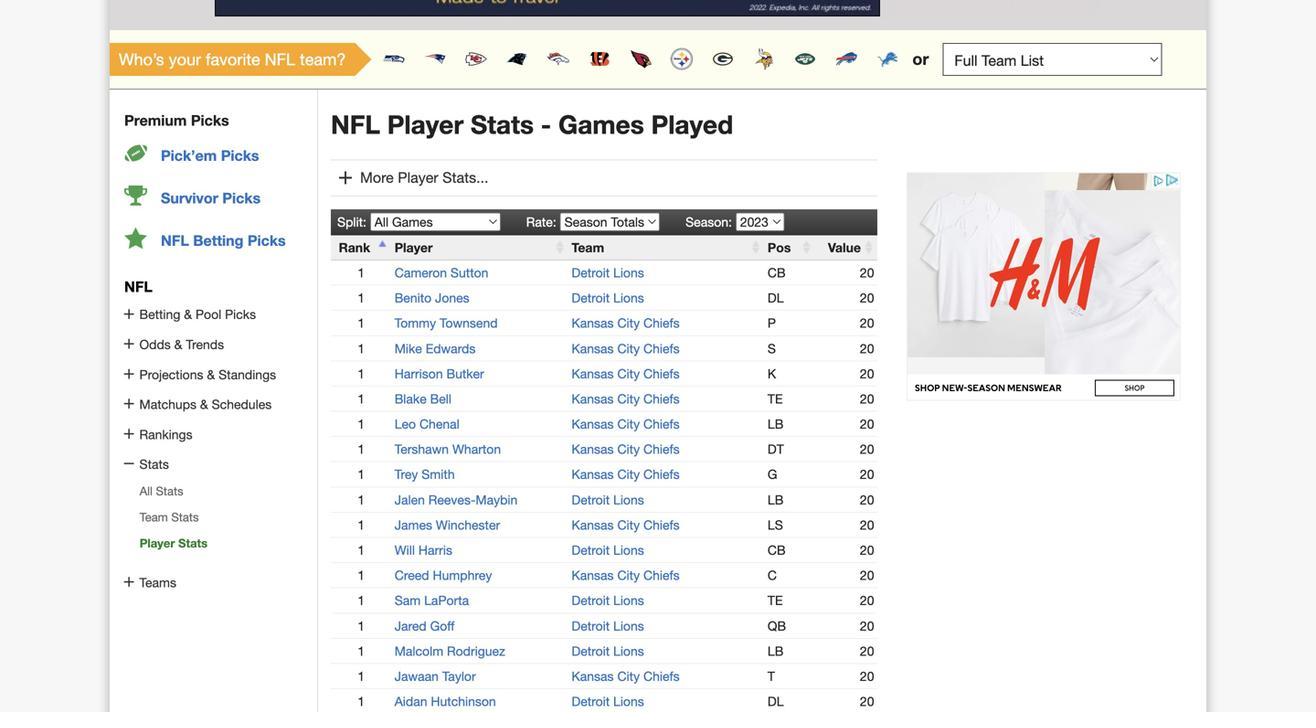 Task type: vqa. For each thing, say whether or not it's contained in the screenshot.
'Picks' within the Betting & Pool Picks LINK
no



Task type: locate. For each thing, give the bounding box(es) containing it.
detroit lions link for malcolm rodriguez
[[572, 644, 644, 659]]

nfl betting picks
[[161, 232, 286, 249]]

1 cb from the top
[[768, 265, 786, 280]]

cb
[[768, 265, 786, 280], [768, 543, 786, 558]]

detroit lions link for sam laporta
[[572, 593, 644, 608]]

will
[[395, 543, 415, 558]]

1 horizontal spatial team
[[572, 240, 605, 255]]

grid inside more player stats... main content
[[331, 235, 878, 712]]

odds & trends link
[[117, 330, 317, 359]]

1 vertical spatial team
[[140, 510, 168, 524]]

picks right pool
[[225, 307, 256, 322]]

3 kansas city chiefs link from the top
[[572, 366, 680, 381]]

grid
[[331, 235, 878, 712]]

1 vertical spatial te
[[768, 593, 783, 608]]

new england image
[[424, 47, 447, 70]]

2 kansas city chiefs link from the top
[[572, 341, 680, 356]]

0 horizontal spatial team
[[140, 510, 168, 524]]

dl
[[768, 290, 784, 305], [768, 694, 784, 709]]

1 for jared
[[358, 618, 365, 633]]

all stats
[[140, 484, 183, 498]]

tershawn wharton link
[[395, 442, 501, 457]]

picks up survivor picks link
[[221, 147, 259, 164]]

rankings
[[139, 427, 193, 442]]

detroit for sam laporta
[[572, 593, 610, 608]]

10 kansas city chiefs link from the top
[[572, 669, 680, 684]]

detroit lions for jared goff
[[572, 618, 644, 633]]

city for dt
[[618, 442, 640, 457]]

1 vertical spatial advertisement element
[[907, 172, 1181, 712]]

survivor picks
[[161, 189, 261, 207]]

9 kansas from the top
[[572, 568, 614, 583]]

team down all stats on the left bottom of page
[[140, 510, 168, 524]]

& inside odds & trends link
[[174, 337, 182, 352]]

green bay image
[[712, 47, 735, 70]]

5 1 from the top
[[358, 366, 365, 381]]

team: activate to sort column ascending element
[[569, 235, 765, 260]]

8 kansas city chiefs link from the top
[[572, 517, 680, 533]]

5 city from the top
[[618, 417, 640, 432]]

sam
[[395, 593, 421, 608]]

blake bell
[[395, 391, 452, 406]]

betting down survivor picks link
[[193, 232, 244, 249]]

cb down ls
[[768, 543, 786, 558]]

4 20 from the top
[[860, 341, 875, 356]]

6 20 from the top
[[860, 391, 875, 406]]

team
[[572, 240, 605, 255], [140, 510, 168, 524]]

picks inside nfl navigation
[[225, 307, 256, 322]]

sam laporta link
[[395, 593, 469, 608]]

cb for will harris
[[768, 543, 786, 558]]

13 1 from the top
[[358, 568, 365, 583]]

detroit lions link for cameron sutton
[[572, 265, 644, 280]]

8 kansas from the top
[[572, 517, 614, 533]]

7 detroit from the top
[[572, 644, 610, 659]]

&
[[184, 307, 192, 322], [174, 337, 182, 352], [207, 367, 215, 382], [200, 397, 208, 412]]

detroit lions link for will harris
[[572, 543, 644, 558]]

lions for jalen reeves-maybin
[[614, 492, 644, 507]]

7 city from the top
[[618, 467, 640, 482]]

lions for will harris
[[614, 543, 644, 558]]

20
[[860, 265, 875, 280], [860, 290, 875, 305], [860, 316, 875, 331], [860, 341, 875, 356], [860, 366, 875, 381], [860, 391, 875, 406], [860, 417, 875, 432], [860, 442, 875, 457], [860, 467, 875, 482], [860, 492, 875, 507], [860, 517, 875, 533], [860, 543, 875, 558], [860, 568, 875, 583], [860, 593, 875, 608], [860, 618, 875, 633], [860, 644, 875, 659], [860, 669, 875, 684], [860, 694, 875, 709]]

lb up the dt
[[768, 417, 784, 432]]

schedules
[[212, 397, 272, 412]]

& down projections & standings
[[200, 397, 208, 412]]

chiefs for dt
[[644, 442, 680, 457]]

2 dl from the top
[[768, 694, 784, 709]]

pick'em picks
[[161, 147, 259, 164]]

picks for pick'em picks
[[221, 147, 259, 164]]

8 20 from the top
[[860, 442, 875, 457]]

games
[[559, 109, 644, 139]]

player
[[387, 109, 464, 139], [398, 169, 439, 186], [395, 240, 433, 255], [140, 536, 175, 551]]

chiefs
[[644, 316, 680, 331], [644, 341, 680, 356], [644, 366, 680, 381], [644, 391, 680, 406], [644, 417, 680, 432], [644, 442, 680, 457], [644, 467, 680, 482], [644, 517, 680, 533], [644, 568, 680, 583], [644, 669, 680, 684]]

teams link
[[117, 569, 317, 597]]

5 row from the top
[[331, 336, 878, 361]]

team stats
[[140, 510, 199, 524]]

picks up nfl betting picks
[[222, 189, 261, 207]]

2 city from the top
[[618, 341, 640, 356]]

2 lb from the top
[[768, 492, 784, 507]]

malcolm rodriguez
[[395, 644, 505, 659]]

matchups & schedules link
[[117, 390, 317, 419]]

1 detroit from the top
[[572, 265, 610, 280]]

player right more
[[398, 169, 439, 186]]

4 city from the top
[[618, 391, 640, 406]]

pick'em picks link
[[124, 134, 317, 177]]

0 vertical spatial betting
[[193, 232, 244, 249]]

14 1 from the top
[[358, 593, 365, 608]]

20 for trey smith
[[860, 467, 875, 482]]

nfl for nfl player stats - games played
[[331, 109, 380, 139]]

9 city from the top
[[618, 568, 640, 583]]

kansas city chiefs for g
[[572, 467, 680, 482]]

betting inside nfl navigation
[[139, 307, 180, 322]]

lb up ls
[[768, 492, 784, 507]]

1 kansas city chiefs link from the top
[[572, 316, 680, 331]]

19 row from the top
[[331, 689, 878, 712]]

dt
[[768, 442, 784, 457]]

kansas city chiefs for te
[[572, 391, 680, 406]]

team?
[[300, 50, 346, 69]]

2 1 from the top
[[358, 290, 365, 305]]

nfl up more
[[331, 109, 380, 139]]

rankings link
[[117, 420, 317, 449]]

betting & pool picks link
[[117, 301, 317, 329]]

advertisement element
[[215, 0, 1102, 16], [907, 172, 1181, 712]]

detroit for malcolm rodriguez
[[572, 644, 610, 659]]

team down more player stats... link
[[572, 240, 605, 255]]

2 vertical spatial lb
[[768, 644, 784, 659]]

kansas
[[572, 316, 614, 331], [572, 341, 614, 356], [572, 366, 614, 381], [572, 391, 614, 406], [572, 417, 614, 432], [572, 442, 614, 457], [572, 467, 614, 482], [572, 517, 614, 533], [572, 568, 614, 583], [572, 669, 614, 684]]

8 detroit lions from the top
[[572, 694, 644, 709]]

10 city from the top
[[618, 669, 640, 684]]

1 for harrison
[[358, 366, 365, 381]]

5 kansas city chiefs link from the top
[[572, 417, 680, 432]]

row
[[331, 235, 878, 260], [331, 260, 878, 285], [331, 285, 878, 311], [331, 311, 878, 336], [331, 336, 878, 361], [331, 361, 878, 386], [331, 386, 878, 412], [331, 412, 878, 437], [331, 437, 878, 462], [331, 462, 878, 487], [331, 487, 878, 512], [331, 512, 878, 538], [331, 538, 878, 563], [331, 563, 878, 588], [331, 588, 878, 613], [331, 613, 878, 639], [331, 639, 878, 664], [331, 664, 878, 689], [331, 689, 878, 712]]

18 20 from the top
[[860, 694, 875, 709]]

2 detroit lions link from the top
[[572, 290, 644, 305]]

taylor
[[442, 669, 476, 684]]

value
[[828, 240, 861, 255]]

& up matchups & schedules
[[207, 367, 215, 382]]

2 detroit lions from the top
[[572, 290, 644, 305]]

10 kansas city chiefs from the top
[[572, 669, 680, 684]]

2 te from the top
[[768, 593, 783, 608]]

s
[[768, 341, 776, 356]]

smith
[[422, 467, 455, 482]]

stats up all stats on the left bottom of page
[[139, 457, 169, 472]]

7 detroit lions from the top
[[572, 644, 644, 659]]

0 vertical spatial te
[[768, 391, 783, 406]]

1 for mike
[[358, 341, 365, 356]]

1 city from the top
[[618, 316, 640, 331]]

city for k
[[618, 366, 640, 381]]

city for lb
[[618, 417, 640, 432]]

chiefs for c
[[644, 568, 680, 583]]

stats for team stats
[[171, 510, 199, 524]]

20 for benito jones
[[860, 290, 875, 305]]

chiefs for g
[[644, 467, 680, 482]]

0 vertical spatial cb
[[768, 265, 786, 280]]

3 lb from the top
[[768, 644, 784, 659]]

player inside nfl navigation
[[140, 536, 175, 551]]

1 chiefs from the top
[[644, 316, 680, 331]]

your
[[169, 50, 201, 69]]

rank
[[339, 240, 370, 255]]

3 lions from the top
[[614, 492, 644, 507]]

kansas city chiefs link
[[572, 316, 680, 331], [572, 341, 680, 356], [572, 366, 680, 381], [572, 391, 680, 406], [572, 417, 680, 432], [572, 442, 680, 457], [572, 467, 680, 482], [572, 517, 680, 533], [572, 568, 680, 583], [572, 669, 680, 684]]

6 detroit lions from the top
[[572, 618, 644, 633]]

4 1 from the top
[[358, 341, 365, 356]]

6 detroit lions link from the top
[[572, 618, 644, 633]]

will harris
[[395, 543, 453, 558]]

6 kansas city chiefs link from the top
[[572, 442, 680, 457]]

kansas for blake bell
[[572, 391, 614, 406]]

stats
[[471, 109, 534, 139], [139, 457, 169, 472], [156, 484, 183, 498], [171, 510, 199, 524], [178, 536, 208, 551]]

7 kansas city chiefs link from the top
[[572, 467, 680, 482]]

city
[[618, 316, 640, 331], [618, 341, 640, 356], [618, 366, 640, 381], [618, 391, 640, 406], [618, 417, 640, 432], [618, 442, 640, 457], [618, 467, 640, 482], [618, 517, 640, 533], [618, 568, 640, 583], [618, 669, 640, 684]]

5 detroit lions link from the top
[[572, 593, 644, 608]]

1 vertical spatial cb
[[768, 543, 786, 558]]

4 detroit lions from the top
[[572, 543, 644, 558]]

chiefs for lb
[[644, 417, 680, 432]]

10 20 from the top
[[860, 492, 875, 507]]

kansas city chiefs for k
[[572, 366, 680, 381]]

sutton
[[451, 265, 489, 280]]

stats up player stats
[[171, 510, 199, 524]]

te down k
[[768, 391, 783, 406]]

6 lions from the top
[[614, 618, 644, 633]]

malcolm rodriguez link
[[395, 644, 505, 659]]

1 vertical spatial lb
[[768, 492, 784, 507]]

t
[[768, 669, 775, 684]]

benito jones link
[[395, 290, 470, 305]]

dl for aidan hutchinson
[[768, 694, 784, 709]]

mike edwards link
[[395, 341, 476, 356]]

team inside nfl navigation
[[140, 510, 168, 524]]

& inside matchups & schedules link
[[200, 397, 208, 412]]

1 20 from the top
[[860, 265, 875, 280]]

1 lions from the top
[[614, 265, 644, 280]]

kansas for james winchester
[[572, 517, 614, 533]]

jared goff
[[395, 618, 455, 633]]

matchups
[[139, 397, 197, 412]]

16 1 from the top
[[358, 644, 365, 659]]

6 kansas city chiefs from the top
[[572, 442, 680, 457]]

4 chiefs from the top
[[644, 391, 680, 406]]

stats left -
[[471, 109, 534, 139]]

7 row from the top
[[331, 386, 878, 412]]

7 kansas city chiefs from the top
[[572, 467, 680, 482]]

jalen reeves-maybin
[[395, 492, 518, 507]]

trey smith
[[395, 467, 455, 482]]

1 for aidan
[[358, 694, 365, 709]]

20 for aidan hutchinson
[[860, 694, 875, 709]]

20 for harrison butker
[[860, 366, 875, 381]]

detroit for will harris
[[572, 543, 610, 558]]

lions
[[614, 265, 644, 280], [614, 290, 644, 305], [614, 492, 644, 507], [614, 543, 644, 558], [614, 593, 644, 608], [614, 618, 644, 633], [614, 644, 644, 659], [614, 694, 644, 709]]

kansas for trey smith
[[572, 467, 614, 482]]

lions for sam laporta
[[614, 593, 644, 608]]

detroit lions link
[[572, 265, 644, 280], [572, 290, 644, 305], [572, 492, 644, 507], [572, 543, 644, 558], [572, 593, 644, 608], [572, 618, 644, 633], [572, 644, 644, 659], [572, 694, 644, 709]]

chiefs for t
[[644, 669, 680, 684]]

creed humphrey
[[395, 568, 492, 583]]

& inside "betting & pool picks" link
[[184, 307, 192, 322]]

10 row from the top
[[331, 462, 878, 487]]

who's
[[119, 50, 164, 69]]

stats right the all
[[156, 484, 183, 498]]

6 row from the top
[[331, 361, 878, 386]]

1 te from the top
[[768, 391, 783, 406]]

nfl right star full2 image
[[161, 232, 189, 249]]

stats...
[[443, 169, 489, 186]]

nfl down star full2 image
[[124, 278, 153, 295]]

4 kansas city chiefs link from the top
[[572, 391, 680, 406]]

cb for cameron sutton
[[768, 265, 786, 280]]

& inside projections & standings link
[[207, 367, 215, 382]]

0 vertical spatial dl
[[768, 290, 784, 305]]

player down team stats
[[140, 536, 175, 551]]

dl up p
[[768, 290, 784, 305]]

benito
[[395, 290, 432, 305]]

& left pool
[[184, 307, 192, 322]]

dl down t
[[768, 694, 784, 709]]

4 detroit lions link from the top
[[572, 543, 644, 558]]

te up qb
[[768, 593, 783, 608]]

detroit for aidan hutchinson
[[572, 694, 610, 709]]

lb down qb
[[768, 644, 784, 659]]

kansas city chiefs link for ls
[[572, 517, 680, 533]]

2 20 from the top
[[860, 290, 875, 305]]

football image
[[124, 142, 147, 165]]

9 20 from the top
[[860, 467, 875, 482]]

reeves-
[[429, 492, 476, 507]]

team stats link
[[117, 505, 317, 531]]

1 vertical spatial dl
[[768, 694, 784, 709]]

1 detroit lions link from the top
[[572, 265, 644, 280]]

1 vertical spatial betting
[[139, 307, 180, 322]]

grid containing rank
[[331, 235, 878, 712]]

1 for malcolm
[[358, 644, 365, 659]]

trends
[[186, 337, 224, 352]]

20 for sam laporta
[[860, 593, 875, 608]]

betting up odds
[[139, 307, 180, 322]]

rate:
[[526, 214, 560, 229]]

0 horizontal spatial betting
[[139, 307, 180, 322]]

picks down survivor picks link
[[248, 232, 286, 249]]

14 20 from the top
[[860, 593, 875, 608]]

1 lb from the top
[[768, 417, 784, 432]]

detroit lions for jalen reeves-maybin
[[572, 492, 644, 507]]

stats down team stats
[[178, 536, 208, 551]]

laporta
[[424, 593, 469, 608]]

18 row from the top
[[331, 664, 878, 689]]

9 1 from the top
[[358, 467, 365, 482]]

2 lions from the top
[[614, 290, 644, 305]]

betting
[[193, 232, 244, 249], [139, 307, 180, 322]]

& right odds
[[174, 337, 182, 352]]

team inside row
[[572, 240, 605, 255]]

8 chiefs from the top
[[644, 517, 680, 533]]

8 detroit from the top
[[572, 694, 610, 709]]

more player stats... link
[[331, 160, 878, 196]]

tershawn wharton
[[395, 442, 501, 457]]

cb down pos
[[768, 265, 786, 280]]

12 1 from the top
[[358, 543, 365, 558]]

team for team stats
[[140, 510, 168, 524]]

5 lions from the top
[[614, 593, 644, 608]]

9 row from the top
[[331, 437, 878, 462]]

picks up pick'em picks
[[191, 112, 229, 129]]

detroit lions for aidan hutchinson
[[572, 694, 644, 709]]

18 1 from the top
[[358, 694, 365, 709]]

3 detroit from the top
[[572, 492, 610, 507]]

7 kansas from the top
[[572, 467, 614, 482]]

0 vertical spatial team
[[572, 240, 605, 255]]

1 horizontal spatial betting
[[193, 232, 244, 249]]

jawaan
[[395, 669, 439, 684]]

2 cb from the top
[[768, 543, 786, 558]]

1 kansas from the top
[[572, 316, 614, 331]]

9 kansas city chiefs link from the top
[[572, 568, 680, 583]]

1 1 from the top
[[358, 265, 365, 280]]

chiefs for p
[[644, 316, 680, 331]]

20 for tershawn wharton
[[860, 442, 875, 457]]

detroit lions for cameron sutton
[[572, 265, 644, 280]]

goff
[[430, 618, 455, 633]]

nfl inside navigation
[[124, 278, 153, 295]]

city for p
[[618, 316, 640, 331]]

7 chiefs from the top
[[644, 467, 680, 482]]

value: activate to sort column descending element
[[816, 235, 878, 260]]

6 chiefs from the top
[[644, 442, 680, 457]]

13 20 from the top
[[860, 568, 875, 583]]

1 kansas city chiefs from the top
[[572, 316, 680, 331]]

chiefs for ls
[[644, 517, 680, 533]]

townsend
[[440, 316, 498, 331]]

3 chiefs from the top
[[644, 366, 680, 381]]

lb for leo chenal
[[768, 417, 784, 432]]

3 1 from the top
[[358, 316, 365, 331]]

nfl
[[265, 50, 295, 69], [331, 109, 380, 139], [161, 232, 189, 249], [124, 278, 153, 295]]

kansas city chiefs for dt
[[572, 442, 680, 457]]

arizona image
[[629, 47, 652, 70]]

2 chiefs from the top
[[644, 341, 680, 356]]

kansas city chiefs for lb
[[572, 417, 680, 432]]

kansas city chiefs link for p
[[572, 316, 680, 331]]

1 row from the top
[[331, 235, 878, 260]]

6 1 from the top
[[358, 391, 365, 406]]

15 1 from the top
[[358, 618, 365, 633]]

detroit lions
[[572, 265, 644, 280], [572, 290, 644, 305], [572, 492, 644, 507], [572, 543, 644, 558], [572, 593, 644, 608], [572, 618, 644, 633], [572, 644, 644, 659], [572, 694, 644, 709]]

5 detroit lions from the top
[[572, 593, 644, 608]]

player up cameron at the left top of page
[[395, 240, 433, 255]]

& for pool
[[184, 307, 192, 322]]

0 vertical spatial lb
[[768, 417, 784, 432]]

nfl betting picks link
[[124, 219, 317, 262]]

odds
[[139, 337, 171, 352]]

kansas for tershawn wharton
[[572, 442, 614, 457]]

detroit lions for sam laporta
[[572, 593, 644, 608]]

lions for benito jones
[[614, 290, 644, 305]]

blake
[[395, 391, 427, 406]]

20 for blake bell
[[860, 391, 875, 406]]

14 row from the top
[[331, 563, 878, 588]]

kansas for leo chenal
[[572, 417, 614, 432]]

picks
[[191, 112, 229, 129], [221, 147, 259, 164], [222, 189, 261, 207], [248, 232, 286, 249], [225, 307, 256, 322]]

kansas city chiefs for ls
[[572, 517, 680, 533]]



Task type: describe. For each thing, give the bounding box(es) containing it.
11 row from the top
[[331, 487, 878, 512]]

james
[[395, 517, 432, 533]]

-
[[541, 109, 552, 139]]

lions for malcolm rodriguez
[[614, 644, 644, 659]]

more player stats...
[[360, 169, 489, 186]]

k
[[768, 366, 777, 381]]

1 for blake
[[358, 391, 365, 406]]

jared
[[395, 618, 427, 633]]

played
[[652, 109, 734, 139]]

mike
[[395, 341, 422, 356]]

buffalo image
[[835, 47, 858, 70]]

kansas city chiefs link for t
[[572, 669, 680, 684]]

1 for jawaan
[[358, 669, 365, 684]]

cameron sutton link
[[395, 265, 489, 280]]

nfl player stats - games played
[[331, 109, 734, 139]]

13 row from the top
[[331, 538, 878, 563]]

player up more player stats...
[[387, 109, 464, 139]]

4 row from the top
[[331, 311, 878, 336]]

city for ls
[[618, 517, 640, 533]]

humphrey
[[433, 568, 492, 583]]

player stats
[[140, 536, 208, 551]]

lions for aidan hutchinson
[[614, 694, 644, 709]]

teams
[[139, 575, 176, 590]]

minnesota image
[[753, 47, 776, 70]]

picks for premium picks
[[191, 112, 229, 129]]

& for trends
[[174, 337, 182, 352]]

1 for tershawn
[[358, 442, 365, 457]]

20 for james winchester
[[860, 517, 875, 533]]

kansas city chiefs link for lb
[[572, 417, 680, 432]]

3 row from the top
[[331, 285, 878, 311]]

player stats link
[[117, 531, 317, 557]]

1 for leo
[[358, 417, 365, 432]]

detroit lions link for jared goff
[[572, 618, 644, 633]]

detroit for jared goff
[[572, 618, 610, 633]]

detroit for cameron sutton
[[572, 265, 610, 280]]

ls
[[768, 517, 783, 533]]

kansas city chiefs for s
[[572, 341, 680, 356]]

tommy townsend
[[395, 316, 498, 331]]

harrison
[[395, 366, 443, 381]]

survivor
[[161, 189, 218, 207]]

odds & trends
[[139, 337, 224, 352]]

season:
[[686, 214, 736, 229]]

maybin
[[476, 492, 518, 507]]

survivor picks link
[[124, 177, 317, 219]]

detroit for jalen reeves-maybin
[[572, 492, 610, 507]]

8 row from the top
[[331, 412, 878, 437]]

lb for jalen reeves-maybin
[[768, 492, 784, 507]]

butker
[[447, 366, 484, 381]]

lions for jared goff
[[614, 618, 644, 633]]

kansas city chiefs link for k
[[572, 366, 680, 381]]

& for schedules
[[200, 397, 208, 412]]

1 for cameron
[[358, 265, 365, 280]]

winchester
[[436, 517, 500, 533]]

all stats link
[[117, 479, 317, 505]]

1 for tommy
[[358, 316, 365, 331]]

pick'em
[[161, 147, 217, 164]]

detroit lions for benito jones
[[572, 290, 644, 305]]

stats link
[[117, 450, 317, 479]]

lb for malcolm rodriguez
[[768, 644, 784, 659]]

jones
[[435, 290, 470, 305]]

picks for survivor picks
[[222, 189, 261, 207]]

leo chenal link
[[395, 417, 460, 432]]

who's your favorite nfl team?
[[119, 50, 346, 69]]

row containing rank
[[331, 235, 878, 260]]

denver image
[[547, 47, 570, 70]]

17 row from the top
[[331, 639, 878, 664]]

ny jets image
[[794, 47, 817, 70]]

0 vertical spatial advertisement element
[[215, 0, 1102, 16]]

1 for benito
[[358, 290, 365, 305]]

blake bell link
[[395, 391, 452, 406]]

wharton
[[453, 442, 501, 457]]

kansas city chiefs link for s
[[572, 341, 680, 356]]

kansas for tommy townsend
[[572, 316, 614, 331]]

matchups & schedules
[[139, 397, 272, 412]]

or
[[913, 49, 929, 68]]

nfl left team?
[[265, 50, 295, 69]]

trophy2 image
[[124, 184, 147, 207]]

kansas for jawaan taylor
[[572, 669, 614, 684]]

projections & standings
[[139, 367, 276, 382]]

malcolm
[[395, 644, 444, 659]]

premium
[[124, 112, 187, 129]]

cameron
[[395, 265, 447, 280]]

trey smith link
[[395, 467, 455, 482]]

& for standings
[[207, 367, 215, 382]]

player: activate to sort column ascending element
[[392, 235, 569, 260]]

aidan hutchinson link
[[395, 694, 496, 709]]

will harris link
[[395, 543, 453, 558]]

1 for will
[[358, 543, 365, 558]]

pittsburgh image
[[671, 47, 693, 70]]

city for c
[[618, 568, 640, 583]]

harris
[[419, 543, 453, 558]]

mike edwards
[[395, 341, 476, 356]]

20 for jawaan taylor
[[860, 669, 875, 684]]

jalen reeves-maybin link
[[395, 492, 518, 507]]

12 row from the top
[[331, 512, 878, 538]]

tershawn
[[395, 442, 449, 457]]

carolina image
[[506, 47, 529, 70]]

premium picks
[[124, 112, 229, 129]]

leo
[[395, 417, 416, 432]]

more
[[360, 169, 394, 186]]

1 for trey
[[358, 467, 365, 482]]

kansas city chiefs link for c
[[572, 568, 680, 583]]

team for team
[[572, 240, 605, 255]]

detroit lions link for aidan hutchinson
[[572, 694, 644, 709]]

1 for jalen
[[358, 492, 365, 507]]

bell
[[430, 391, 452, 406]]

1 for creed
[[358, 568, 365, 583]]

seattle image
[[383, 47, 405, 70]]

kansas for creed humphrey
[[572, 568, 614, 583]]

detroit lions link for benito jones
[[572, 290, 644, 305]]

nfl navigation
[[117, 262, 317, 597]]

kansas city chiefs for c
[[572, 568, 680, 583]]

aidan hutchinson
[[395, 694, 496, 709]]

20 for leo chenal
[[860, 417, 875, 432]]

star full2 image
[[124, 227, 147, 249]]

1 for james
[[358, 517, 365, 533]]

split:
[[337, 214, 370, 229]]

kansas city chiefs for t
[[572, 669, 680, 684]]

20 for jared goff
[[860, 618, 875, 633]]

hutchinson
[[431, 694, 496, 709]]

stats for player stats
[[178, 536, 208, 551]]

betting & pool picks
[[139, 307, 256, 322]]

james winchester
[[395, 517, 500, 533]]

20 for tommy townsend
[[860, 316, 875, 331]]

20 for jalen reeves-maybin
[[860, 492, 875, 507]]

rank: activate to sort column descending element
[[331, 235, 392, 260]]

cameron sutton
[[395, 265, 489, 280]]

20 for mike edwards
[[860, 341, 875, 356]]

kansas city chiefs link for te
[[572, 391, 680, 406]]

aidan
[[395, 694, 427, 709]]

cincinnati image
[[588, 47, 611, 70]]

kansas city chiefs link for dt
[[572, 442, 680, 457]]

kasnas city image
[[465, 47, 488, 70]]

dl for benito jones
[[768, 290, 784, 305]]

tommy townsend link
[[395, 316, 498, 331]]

2 row from the top
[[331, 260, 878, 285]]

kansas city chiefs for p
[[572, 316, 680, 331]]

more player stats... main content
[[331, 160, 891, 712]]

rodriguez
[[447, 644, 505, 659]]

qb
[[768, 618, 786, 633]]

nfl for nfl
[[124, 278, 153, 295]]

projections & standings link
[[117, 360, 317, 389]]

creed
[[395, 568, 429, 583]]

city for te
[[618, 391, 640, 406]]

jalen
[[395, 492, 425, 507]]

benito jones
[[395, 290, 470, 305]]

20 for will harris
[[860, 543, 875, 558]]

stats for all stats
[[156, 484, 183, 498]]

tommy
[[395, 316, 436, 331]]

detroit image
[[876, 47, 899, 70]]

g
[[768, 467, 778, 482]]

harrison butker
[[395, 366, 484, 381]]

te for detroit lions
[[768, 593, 783, 608]]

16 row from the top
[[331, 613, 878, 639]]

pos: activate to sort column ascending element
[[765, 235, 816, 260]]

favorite
[[206, 50, 260, 69]]

pos
[[768, 240, 791, 255]]

detroit lions link for jalen reeves-maybin
[[572, 492, 644, 507]]

jawaan taylor link
[[395, 669, 476, 684]]

kansas for harrison butker
[[572, 366, 614, 381]]

te for kansas city chiefs
[[768, 391, 783, 406]]

p
[[768, 316, 776, 331]]

chiefs for k
[[644, 366, 680, 381]]

lions for cameron sutton
[[614, 265, 644, 280]]

15 row from the top
[[331, 588, 878, 613]]

nfl for nfl betting picks
[[161, 232, 189, 249]]

all
[[140, 484, 153, 498]]

city for t
[[618, 669, 640, 684]]



